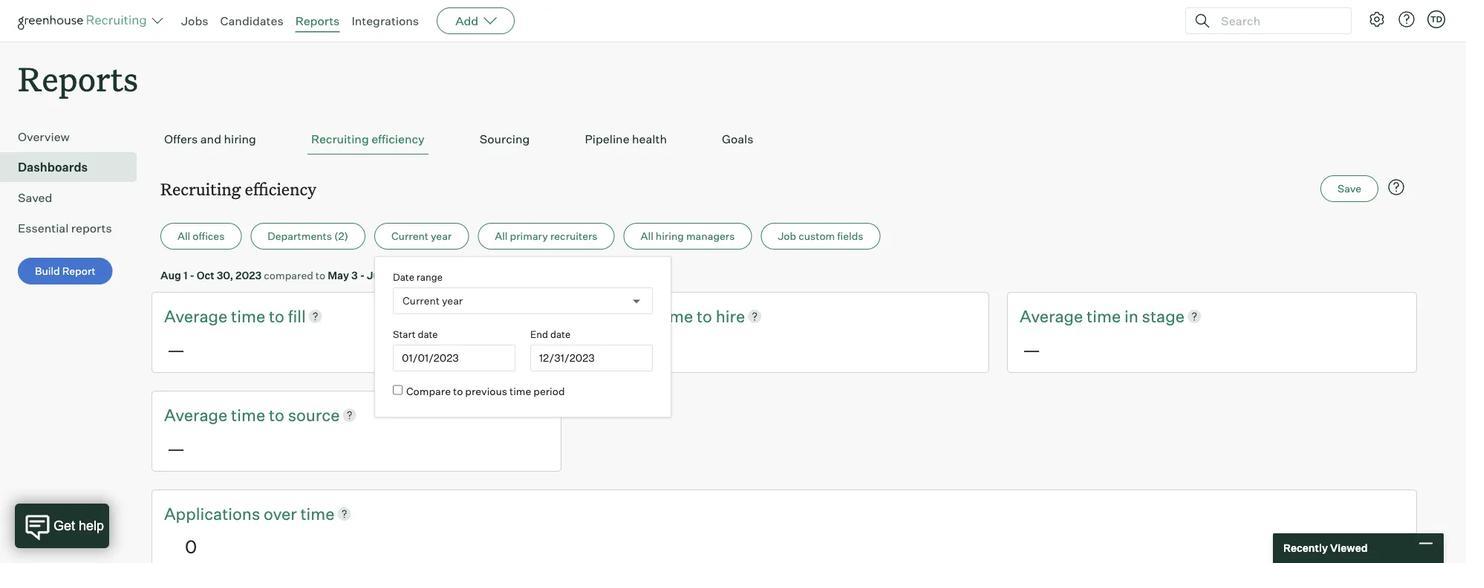 Task type: vqa. For each thing, say whether or not it's contained in the screenshot.
the left -
yes



Task type: locate. For each thing, give the bounding box(es) containing it.
1 horizontal spatial all
[[495, 230, 508, 243]]

offers and hiring
[[164, 132, 256, 146]]

managers
[[686, 230, 735, 243]]

1 horizontal spatial efficiency
[[372, 132, 425, 146]]

1 2023 from the left
[[236, 269, 262, 282]]

time link for source
[[231, 403, 269, 426]]

time link right over
[[300, 502, 335, 525]]

recruiters
[[550, 230, 598, 243]]

hire link
[[716, 305, 745, 328]]

date for start date
[[418, 328, 438, 340]]

2 all from the left
[[495, 230, 508, 243]]

1 vertical spatial efficiency
[[245, 178, 316, 200]]

faq image
[[1388, 178, 1405, 196]]

may
[[328, 269, 349, 282]]

to for hire
[[697, 306, 712, 326]]

average for source
[[164, 404, 228, 425]]

0 horizontal spatial -
[[190, 269, 195, 282]]

hiring right and
[[224, 132, 256, 146]]

all left managers
[[641, 230, 654, 243]]

departments (2)
[[268, 230, 348, 243]]

date for end date
[[550, 328, 571, 340]]

date right end
[[550, 328, 571, 340]]

average time to
[[164, 306, 288, 326], [592, 306, 716, 326], [164, 404, 288, 425]]

31,
[[385, 269, 399, 282]]

date right start
[[418, 328, 438, 340]]

0 vertical spatial efficiency
[[372, 132, 425, 146]]

hiring inside button
[[656, 230, 684, 243]]

year inside button
[[431, 230, 452, 243]]

1 vertical spatial year
[[442, 294, 463, 307]]

1 horizontal spatial recruiting
[[311, 132, 369, 146]]

hiring left managers
[[656, 230, 684, 243]]

all hiring managers button
[[624, 223, 752, 250]]

fields
[[837, 230, 864, 243]]

integrations link
[[352, 13, 419, 28]]

0 vertical spatial recruiting
[[311, 132, 369, 146]]

1 - from the left
[[190, 269, 195, 282]]

time down the 30,
[[231, 306, 265, 326]]

time link for stage
[[1087, 305, 1125, 328]]

stage
[[1142, 306, 1185, 326]]

all hiring managers
[[641, 230, 735, 243]]

average link
[[164, 305, 231, 328], [592, 305, 659, 328], [1020, 305, 1087, 328], [164, 403, 231, 426]]

recruiting efficiency
[[311, 132, 425, 146], [160, 178, 316, 200]]

- right 1
[[190, 269, 195, 282]]

time left in
[[1087, 306, 1121, 326]]

time link left hire link
[[659, 305, 697, 328]]

to left 'previous'
[[453, 385, 463, 398]]

1 vertical spatial current
[[403, 294, 440, 307]]

0 vertical spatial recruiting efficiency
[[311, 132, 425, 146]]

3 all from the left
[[641, 230, 654, 243]]

current down date range
[[403, 294, 440, 307]]

build report button
[[18, 258, 113, 285]]

applications link
[[164, 502, 264, 525]]

fill
[[288, 306, 306, 326]]

1 vertical spatial current year
[[403, 294, 463, 307]]

time link left "fill" link
[[231, 305, 269, 328]]

current
[[391, 230, 429, 243], [403, 294, 440, 307]]

— for hire
[[595, 338, 613, 361]]

2023 right 31,
[[401, 269, 427, 282]]

aug
[[160, 269, 181, 282]]

all for all hiring managers
[[641, 230, 654, 243]]

to link
[[269, 305, 288, 328], [697, 305, 716, 328], [269, 403, 288, 426]]

tab list containing offers and hiring
[[160, 124, 1408, 155]]

year down range on the left
[[442, 294, 463, 307]]

1 horizontal spatial hiring
[[656, 230, 684, 243]]

0 vertical spatial current
[[391, 230, 429, 243]]

0 vertical spatial hiring
[[224, 132, 256, 146]]

time left hire
[[659, 306, 693, 326]]

applications over
[[164, 503, 300, 524]]

0 horizontal spatial hiring
[[224, 132, 256, 146]]

current year
[[391, 230, 452, 243], [403, 294, 463, 307]]

time left source
[[231, 404, 265, 425]]

time for fill
[[231, 306, 265, 326]]

average for stage
[[1020, 306, 1083, 326]]

all for all offices
[[178, 230, 190, 243]]

all left primary
[[495, 230, 508, 243]]

recruiting
[[311, 132, 369, 146], [160, 178, 241, 200]]

all left offices
[[178, 230, 190, 243]]

fill link
[[288, 305, 306, 328]]

— for source
[[167, 437, 185, 459]]

current year up date range
[[391, 230, 452, 243]]

saved link
[[18, 189, 131, 207]]

recruiting efficiency inside button
[[311, 132, 425, 146]]

to left the fill
[[269, 306, 284, 326]]

essential reports link
[[18, 219, 131, 237]]

2 date from the left
[[550, 328, 571, 340]]

build report
[[35, 265, 96, 278]]

start
[[393, 328, 416, 340]]

1 date from the left
[[418, 328, 438, 340]]

1 all from the left
[[178, 230, 190, 243]]

year up range on the left
[[431, 230, 452, 243]]

1 vertical spatial recruiting
[[160, 178, 241, 200]]

offers
[[164, 132, 198, 146]]

td button
[[1425, 7, 1448, 31]]

1 horizontal spatial -
[[360, 269, 365, 282]]

pipeline health
[[585, 132, 667, 146]]

- right 3
[[360, 269, 365, 282]]

all
[[178, 230, 190, 243], [495, 230, 508, 243], [641, 230, 654, 243]]

average link for source
[[164, 403, 231, 426]]

0 horizontal spatial all
[[178, 230, 190, 243]]

0 horizontal spatial efficiency
[[245, 178, 316, 200]]

0 horizontal spatial 2023
[[236, 269, 262, 282]]

0 horizontal spatial date
[[418, 328, 438, 340]]

report
[[62, 265, 96, 278]]

essential
[[18, 221, 69, 236]]

range
[[416, 271, 443, 283]]

1 vertical spatial hiring
[[656, 230, 684, 243]]

goals button
[[718, 124, 757, 155]]

in link
[[1125, 305, 1142, 328]]

configure image
[[1368, 10, 1386, 28]]

to left hire
[[697, 306, 712, 326]]

0 horizontal spatial reports
[[18, 56, 138, 100]]

—
[[167, 338, 185, 361], [595, 338, 613, 361], [1023, 338, 1041, 361], [167, 437, 185, 459]]

1 horizontal spatial 2023
[[401, 269, 427, 282]]

time link left source link
[[231, 403, 269, 426]]

efficiency
[[372, 132, 425, 146], [245, 178, 316, 200]]

greenhouse recruiting image
[[18, 12, 152, 30]]

recently
[[1284, 541, 1328, 554]]

reports down "greenhouse recruiting" image
[[18, 56, 138, 100]]

2 horizontal spatial all
[[641, 230, 654, 243]]

time
[[231, 306, 265, 326], [659, 306, 693, 326], [1087, 306, 1121, 326], [510, 385, 531, 398], [231, 404, 265, 425], [300, 503, 335, 524]]

date
[[418, 328, 438, 340], [550, 328, 571, 340]]

1 vertical spatial reports
[[18, 56, 138, 100]]

0 vertical spatial year
[[431, 230, 452, 243]]

current year down range on the left
[[403, 294, 463, 307]]

1 horizontal spatial reports
[[295, 13, 340, 28]]

reports right candidates
[[295, 13, 340, 28]]

0 vertical spatial current year
[[391, 230, 452, 243]]

average link for hire
[[592, 305, 659, 328]]

recently viewed
[[1284, 541, 1368, 554]]

time link left stage link
[[1087, 305, 1125, 328]]

average for fill
[[164, 306, 228, 326]]

to left source
[[269, 404, 284, 425]]

sourcing button
[[476, 124, 534, 155]]

job custom fields
[[778, 230, 864, 243]]

save
[[1338, 182, 1362, 195]]

reports
[[295, 13, 340, 28], [18, 56, 138, 100]]

job custom fields button
[[761, 223, 881, 250]]

3
[[351, 269, 358, 282]]

average
[[164, 306, 228, 326], [592, 306, 655, 326], [1020, 306, 1083, 326], [164, 404, 228, 425]]

offers and hiring button
[[160, 124, 260, 155]]

tab list
[[160, 124, 1408, 155]]

current up date
[[391, 230, 429, 243]]

2023 right the 30,
[[236, 269, 262, 282]]

jobs link
[[181, 13, 208, 28]]

0 horizontal spatial recruiting
[[160, 178, 241, 200]]

offices
[[193, 230, 225, 243]]

1 horizontal spatial date
[[550, 328, 571, 340]]

— for stage
[[1023, 338, 1041, 361]]

overview
[[18, 129, 70, 144]]



Task type: describe. For each thing, give the bounding box(es) containing it.
time for hire
[[659, 306, 693, 326]]

health
[[632, 132, 667, 146]]

average time to for source
[[164, 404, 288, 425]]

average for hire
[[592, 306, 655, 326]]

build
[[35, 265, 60, 278]]

(2)
[[334, 230, 348, 243]]

to link for fill
[[269, 305, 288, 328]]

to for source
[[269, 404, 284, 425]]

time for source
[[231, 404, 265, 425]]

0 vertical spatial reports
[[295, 13, 340, 28]]

0
[[185, 536, 197, 558]]

hiring inside "button"
[[224, 132, 256, 146]]

departments (2) button
[[251, 223, 365, 250]]

time left the period
[[510, 385, 531, 398]]

saved
[[18, 190, 52, 205]]

date range
[[393, 271, 443, 283]]

pipeline
[[585, 132, 630, 146]]

all for all primary recruiters
[[495, 230, 508, 243]]

save button
[[1321, 175, 1379, 202]]

12/31/2023
[[539, 351, 595, 364]]

Search text field
[[1217, 10, 1338, 32]]

to link for source
[[269, 403, 288, 426]]

time link for fill
[[231, 305, 269, 328]]

Compare to previous time period checkbox
[[393, 385, 403, 395]]

viewed
[[1330, 541, 1368, 554]]

over
[[264, 503, 297, 524]]

source link
[[288, 403, 340, 426]]

— for fill
[[167, 338, 185, 361]]

current inside button
[[391, 230, 429, 243]]

oct
[[197, 269, 214, 282]]

primary
[[510, 230, 548, 243]]

and
[[200, 132, 221, 146]]

job
[[778, 230, 796, 243]]

candidates
[[220, 13, 283, 28]]

aug 1 - oct 30, 2023 compared to may 3 - jul 31, 2023
[[160, 269, 427, 282]]

applications
[[164, 503, 260, 524]]

jul
[[367, 269, 383, 282]]

period
[[534, 385, 565, 398]]

overview link
[[18, 128, 131, 146]]

current year button
[[374, 223, 469, 250]]

sourcing
[[480, 132, 530, 146]]

efficiency inside the recruiting efficiency button
[[372, 132, 425, 146]]

jobs
[[181, 13, 208, 28]]

end
[[530, 328, 548, 340]]

over link
[[264, 502, 300, 525]]

goals
[[722, 132, 754, 146]]

average time in
[[1020, 306, 1142, 326]]

stage link
[[1142, 305, 1185, 328]]

candidates link
[[220, 13, 283, 28]]

time right over
[[300, 503, 335, 524]]

integrations
[[352, 13, 419, 28]]

reports link
[[295, 13, 340, 28]]

current year inside button
[[391, 230, 452, 243]]

to left may
[[316, 269, 325, 282]]

td
[[1431, 14, 1443, 24]]

reports
[[71, 221, 112, 236]]

01/01/2023
[[402, 351, 459, 364]]

add
[[455, 13, 478, 28]]

30,
[[217, 269, 233, 282]]

essential reports
[[18, 221, 112, 236]]

add button
[[437, 7, 515, 34]]

pipeline health button
[[581, 124, 671, 155]]

compare to previous time period
[[406, 385, 565, 398]]

dashboards link
[[18, 158, 131, 176]]

compared
[[264, 269, 313, 282]]

average link for stage
[[1020, 305, 1087, 328]]

1
[[183, 269, 188, 282]]

dashboards
[[18, 160, 88, 175]]

to for fill
[[269, 306, 284, 326]]

time for stage
[[1087, 306, 1121, 326]]

average link for fill
[[164, 305, 231, 328]]

average time to for fill
[[164, 306, 288, 326]]

all offices
[[178, 230, 225, 243]]

average time to for hire
[[592, 306, 716, 326]]

to link for hire
[[697, 305, 716, 328]]

all primary recruiters
[[495, 230, 598, 243]]

recruiting efficiency button
[[307, 124, 428, 155]]

all offices button
[[160, 223, 242, 250]]

departments
[[268, 230, 332, 243]]

hire
[[716, 306, 745, 326]]

previous
[[465, 385, 507, 398]]

td button
[[1428, 10, 1445, 28]]

time link for hire
[[659, 305, 697, 328]]

in
[[1125, 306, 1139, 326]]

custom
[[799, 230, 835, 243]]

end date
[[530, 328, 571, 340]]

start date
[[393, 328, 438, 340]]

1 vertical spatial recruiting efficiency
[[160, 178, 316, 200]]

date
[[393, 271, 414, 283]]

source
[[288, 404, 340, 425]]

compare
[[406, 385, 451, 398]]

recruiting inside button
[[311, 132, 369, 146]]

2 2023 from the left
[[401, 269, 427, 282]]

2 - from the left
[[360, 269, 365, 282]]



